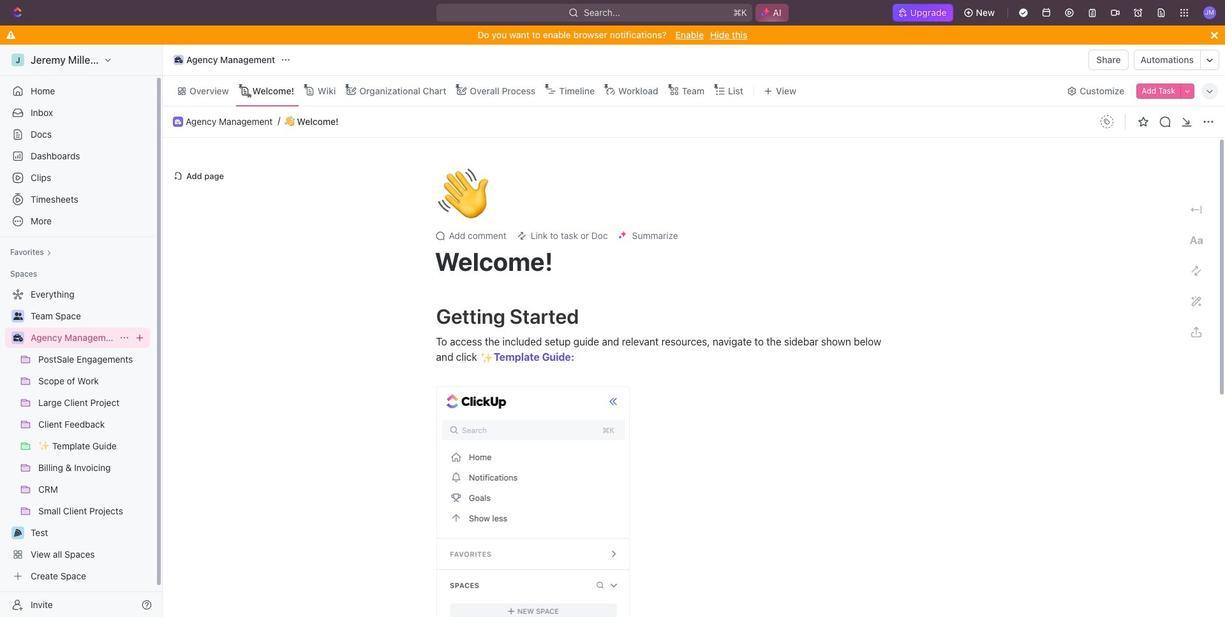 Task type: locate. For each thing, give the bounding box(es) containing it.
0 vertical spatial business time image
[[175, 119, 181, 124]]

tree
[[5, 285, 150, 587]]

business time image
[[175, 57, 183, 63]]

pizza slice image
[[14, 530, 22, 537]]

business time image down business time image
[[175, 119, 181, 124]]

dropdown menu image
[[1097, 112, 1118, 132]]

0 horizontal spatial business time image
[[13, 334, 23, 342]]

1 horizontal spatial business time image
[[175, 119, 181, 124]]

business time image down the user group image
[[13, 334, 23, 342]]

tree inside sidebar navigation
[[5, 285, 150, 587]]

1 vertical spatial business time image
[[13, 334, 23, 342]]

business time image
[[175, 119, 181, 124], [13, 334, 23, 342]]



Task type: describe. For each thing, give the bounding box(es) containing it.
sidebar navigation
[[0, 45, 165, 618]]

user group image
[[13, 313, 23, 320]]

jeremy miller's workspace, , element
[[11, 54, 24, 66]]



Task type: vqa. For each thing, say whether or not it's contained in the screenshot.
Inbox
no



